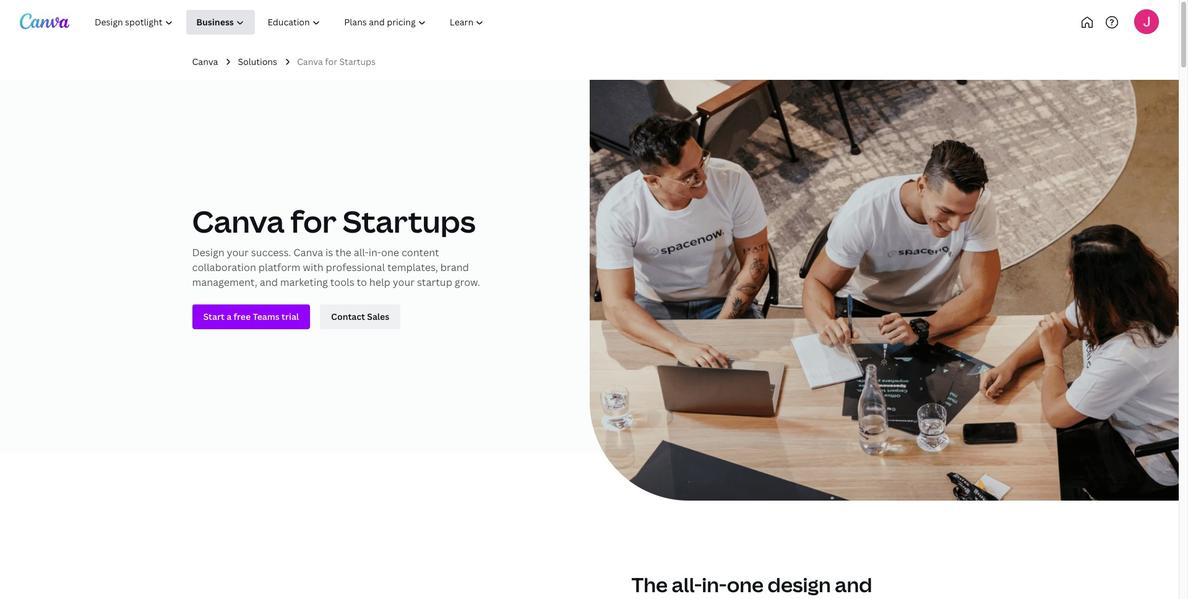 Task type: vqa. For each thing, say whether or not it's contained in the screenshot.
Startups for Canva for Startups Design your success. Canva is the all-in-one content collaboration platform with professional templates, brand management, and marketing tools to help your startup grow.
yes



Task type: describe. For each thing, give the bounding box(es) containing it.
startup
[[417, 276, 452, 289]]

startups for canva for startups
[[340, 56, 376, 67]]

design
[[192, 246, 224, 260]]

the all-in-one design and branding tool for startups
[[632, 572, 889, 599]]

all- inside 'canva for startups design your success. canva is the all-in-one content collaboration platform with professional templates, brand management, and marketing tools to help your startup grow.'
[[354, 246, 369, 260]]

in- inside 'canva for startups design your success. canva is the all-in-one content collaboration platform with professional templates, brand management, and marketing tools to help your startup grow.'
[[369, 246, 381, 260]]

1 vertical spatial your
[[393, 276, 415, 289]]

professional
[[326, 261, 385, 274]]

grow.
[[455, 276, 480, 289]]

0 vertical spatial your
[[227, 246, 249, 260]]

collaboration
[[192, 261, 256, 274]]

canva for startups
[[297, 56, 376, 67]]

marketing
[[280, 276, 328, 289]]

canva link
[[192, 55, 218, 69]]

and inside 'canva for startups design your success. canva is the all-in-one content collaboration platform with professional templates, brand management, and marketing tools to help your startup grow.'
[[260, 276, 278, 289]]

one inside the all-in-one design and branding tool for startups
[[727, 572, 764, 598]]

spacenow enterprise and pro t shirts print 009 1.ad224d04 image
[[590, 80, 1179, 501]]

the
[[336, 246, 351, 260]]

startups
[[802, 596, 889, 599]]

canva for canva for startups
[[297, 56, 323, 67]]

one inside 'canva for startups design your success. canva is the all-in-one content collaboration platform with professional templates, brand management, and marketing tools to help your startup grow.'
[[381, 246, 399, 260]]

for inside the all-in-one design and branding tool for startups
[[767, 596, 798, 599]]

brand
[[441, 261, 469, 274]]

design
[[768, 572, 831, 598]]

canva for startups design your success. canva is the all-in-one content collaboration platform with professional templates, brand management, and marketing tools to help your startup grow.
[[192, 201, 480, 289]]

startups for canva for startups design your success. canva is the all-in-one content collaboration platform with professional templates, brand management, and marketing tools to help your startup grow.
[[343, 201, 476, 242]]



Task type: locate. For each thing, give the bounding box(es) containing it.
branding
[[632, 596, 719, 599]]

all- inside the all-in-one design and branding tool for startups
[[672, 572, 702, 598]]

0 horizontal spatial all-
[[354, 246, 369, 260]]

canva for canva for startups design your success. canva is the all-in-one content collaboration platform with professional templates, brand management, and marketing tools to help your startup grow.
[[192, 201, 284, 242]]

content
[[402, 246, 439, 260]]

0 vertical spatial startups
[[340, 56, 376, 67]]

management,
[[192, 276, 257, 289]]

and down platform
[[260, 276, 278, 289]]

tools
[[330, 276, 354, 289]]

0 vertical spatial for
[[325, 56, 337, 67]]

canva up with
[[294, 246, 323, 260]]

for right tool in the bottom of the page
[[767, 596, 798, 599]]

one up templates,
[[381, 246, 399, 260]]

your down templates,
[[393, 276, 415, 289]]

0 vertical spatial one
[[381, 246, 399, 260]]

and inside the all-in-one design and branding tool for startups
[[835, 572, 872, 598]]

1 horizontal spatial your
[[393, 276, 415, 289]]

platform
[[259, 261, 301, 274]]

2 vertical spatial for
[[767, 596, 798, 599]]

is
[[326, 246, 333, 260]]

1 vertical spatial one
[[727, 572, 764, 598]]

in- inside the all-in-one design and branding tool for startups
[[702, 572, 727, 598]]

in-
[[369, 246, 381, 260], [702, 572, 727, 598]]

1 vertical spatial and
[[835, 572, 872, 598]]

for for canva for startups
[[325, 56, 337, 67]]

for up is
[[291, 201, 337, 242]]

startups down top level navigation element
[[340, 56, 376, 67]]

with
[[303, 261, 323, 274]]

and right design
[[835, 572, 872, 598]]

startups up 'content'
[[343, 201, 476, 242]]

canva up design
[[192, 201, 284, 242]]

0 horizontal spatial in-
[[369, 246, 381, 260]]

canva
[[192, 56, 218, 67], [297, 56, 323, 67], [192, 201, 284, 242], [294, 246, 323, 260]]

for inside 'canva for startups design your success. canva is the all-in-one content collaboration platform with professional templates, brand management, and marketing tools to help your startup grow.'
[[291, 201, 337, 242]]

templates,
[[387, 261, 438, 274]]

top level navigation element
[[84, 10, 537, 35]]

1 vertical spatial for
[[291, 201, 337, 242]]

1 vertical spatial all-
[[672, 572, 702, 598]]

all- up professional
[[354, 246, 369, 260]]

1 vertical spatial in-
[[702, 572, 727, 598]]

0 horizontal spatial your
[[227, 246, 249, 260]]

one
[[381, 246, 399, 260], [727, 572, 764, 598]]

startups
[[340, 56, 376, 67], [343, 201, 476, 242]]

1 horizontal spatial and
[[835, 572, 872, 598]]

solutions link
[[238, 55, 277, 69]]

0 vertical spatial all-
[[354, 246, 369, 260]]

success.
[[251, 246, 291, 260]]

help
[[369, 276, 390, 289]]

the
[[632, 572, 668, 598]]

your
[[227, 246, 249, 260], [393, 276, 415, 289]]

1 horizontal spatial in-
[[702, 572, 727, 598]]

solutions
[[238, 56, 277, 67]]

to
[[357, 276, 367, 289]]

your up the collaboration
[[227, 246, 249, 260]]

canva left solutions
[[192, 56, 218, 67]]

startups inside 'canva for startups design your success. canva is the all-in-one content collaboration platform with professional templates, brand management, and marketing tools to help your startup grow.'
[[343, 201, 476, 242]]

0 vertical spatial in-
[[369, 246, 381, 260]]

tool
[[723, 596, 763, 599]]

1 vertical spatial startups
[[343, 201, 476, 242]]

1 horizontal spatial all-
[[672, 572, 702, 598]]

all- right the
[[672, 572, 702, 598]]

one left design
[[727, 572, 764, 598]]

0 horizontal spatial one
[[381, 246, 399, 260]]

for for canva for startups design your success. canva is the all-in-one content collaboration platform with professional templates, brand management, and marketing tools to help your startup grow.
[[291, 201, 337, 242]]

for
[[325, 56, 337, 67], [291, 201, 337, 242], [767, 596, 798, 599]]

1 horizontal spatial one
[[727, 572, 764, 598]]

canva for canva
[[192, 56, 218, 67]]

and
[[260, 276, 278, 289], [835, 572, 872, 598]]

0 horizontal spatial and
[[260, 276, 278, 289]]

all-
[[354, 246, 369, 260], [672, 572, 702, 598]]

canva down top level navigation element
[[297, 56, 323, 67]]

for down top level navigation element
[[325, 56, 337, 67]]

0 vertical spatial and
[[260, 276, 278, 289]]



